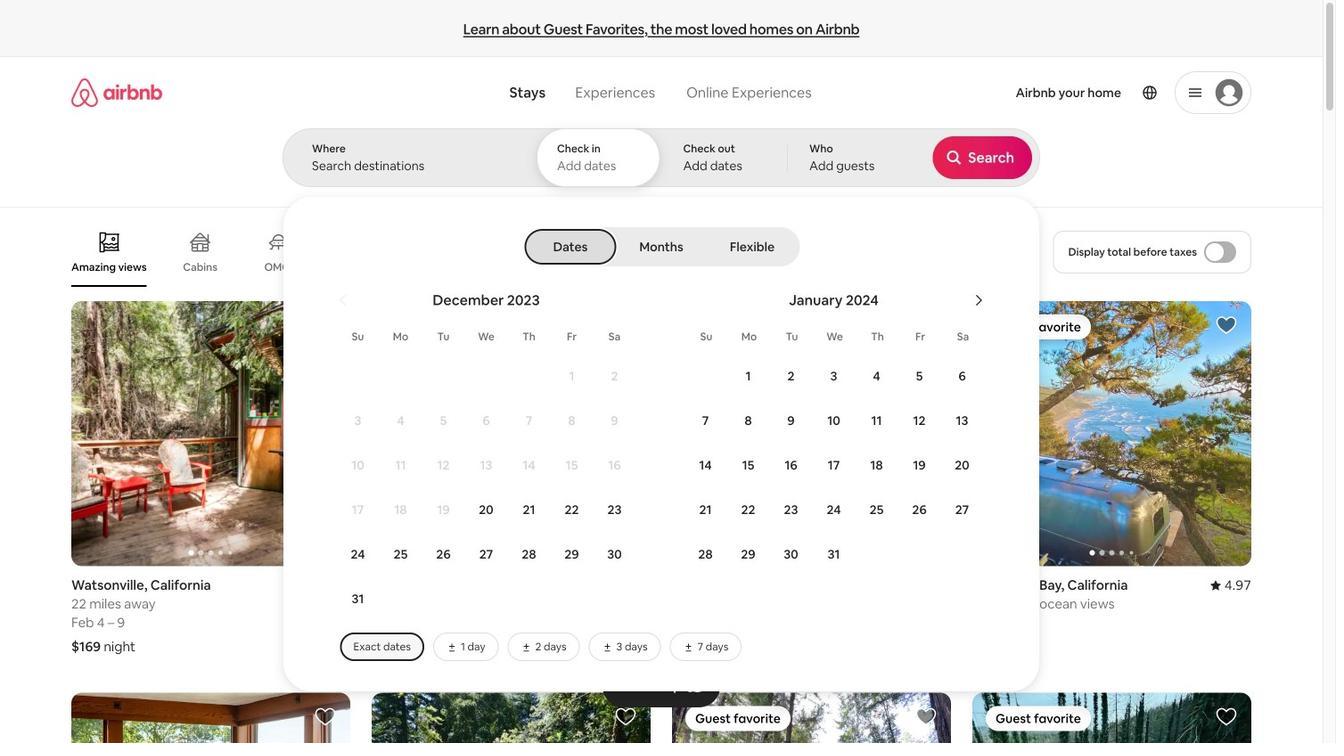 Task type: locate. For each thing, give the bounding box(es) containing it.
add to wishlist: soquel, california image
[[615, 706, 637, 728]]

tab panel
[[283, 128, 1336, 692]]

add to wishlist: aptos, california image
[[315, 706, 336, 728]]

add to wishlist: santa cruz, california image
[[615, 315, 637, 336]]

calendar application
[[304, 272, 1336, 626]]

None search field
[[283, 57, 1336, 692]]

group
[[71, 218, 946, 287], [71, 301, 350, 566], [372, 301, 651, 566], [672, 301, 951, 566], [973, 301, 1252, 566], [71, 693, 350, 744], [372, 693, 651, 744], [672, 693, 951, 744], [973, 693, 1252, 744]]

add to wishlist: boulder creek, california image
[[1216, 706, 1237, 728]]

tab list
[[526, 227, 797, 267]]

add to wishlist: los gatos, california image
[[916, 315, 937, 336]]



Task type: describe. For each thing, give the bounding box(es) containing it.
4.97 out of 5 average rating image
[[1211, 577, 1252, 594]]

add to wishlist: felton, california image
[[916, 706, 937, 728]]

profile element
[[840, 57, 1252, 128]]

add to wishlist: half moon bay, california image
[[1216, 315, 1237, 336]]

what can we help you find? tab list
[[495, 73, 671, 112]]

Search destinations field
[[312, 158, 506, 174]]

4.89 out of 5 average rating image
[[309, 577, 350, 594]]



Task type: vqa. For each thing, say whether or not it's contained in the screenshot.
4.97 OUT OF 5 AVERAGE RATING icon
yes



